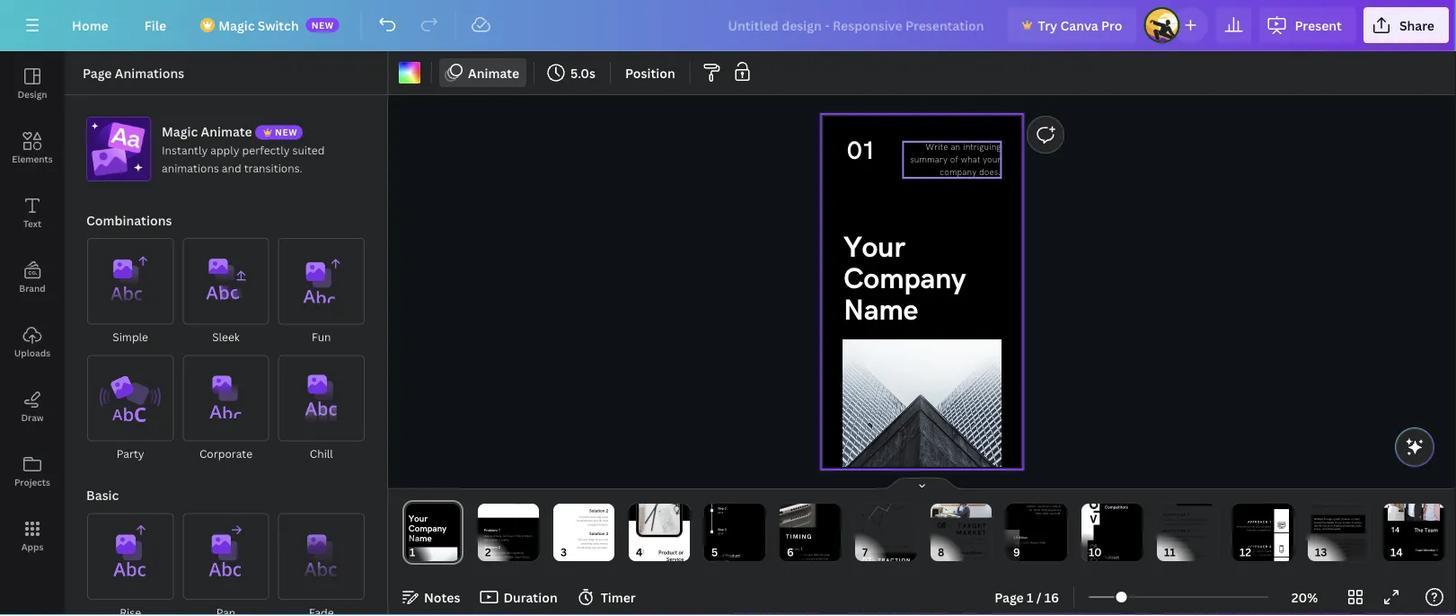 Task type: vqa. For each thing, say whether or not it's contained in the screenshot.
the big
yes



Task type: locate. For each thing, give the bounding box(es) containing it.
show
[[1313, 501, 1320, 505]]

market up customers
[[957, 529, 987, 537]]

1 vertical spatial for
[[820, 554, 824, 557]]

to up customers?
[[1262, 550, 1265, 553]]

1 vertical spatial competition?
[[1163, 555, 1178, 558]]

company up goals.
[[1333, 525, 1342, 528]]

service right 04
[[666, 557, 684, 563]]

1 horizontal spatial product
[[725, 553, 740, 559]]

0 horizontal spatial can
[[604, 538, 608, 542]]

5.0s
[[571, 64, 596, 81]]

corporate
[[199, 447, 253, 461]]

is
[[1169, 535, 1171, 538], [792, 554, 794, 557]]

service down birth
[[715, 559, 729, 564]]

1 up visual
[[984, 551, 986, 555]]

fade image
[[278, 514, 365, 600]]

2 down the title at the right bottom of the page
[[1436, 561, 1438, 565]]

competitors down indirect
[[1105, 561, 1128, 566]]

5 item from the left
[[903, 546, 907, 548]]

1 vertical spatial problem
[[484, 546, 497, 550]]

make for money,
[[1346, 543, 1352, 546]]

uploads button
[[0, 310, 65, 375]]

0 horizontal spatial their
[[509, 556, 514, 559]]

1 vertical spatial how
[[1163, 535, 1168, 538]]

of down an
[[950, 154, 958, 165]]

0 horizontal spatial what
[[961, 154, 980, 165]]

to up 'product.'
[[606, 542, 608, 546]]

2 horizontal spatial make
[[1356, 525, 1362, 528]]

introducing
[[577, 546, 591, 550]]

0 vertical spatial how
[[1322, 525, 1327, 528]]

fun image
[[278, 238, 365, 325]]

try canva pro button
[[1008, 7, 1137, 43]]

1 up striking
[[498, 529, 500, 533]]

1 item from the left
[[866, 546, 870, 548]]

striking
[[493, 535, 502, 538]]

make inside show the ways your company plans to make money.
[[1323, 505, 1330, 509]]

corporate image
[[183, 355, 269, 442]]

product
[[1343, 521, 1351, 524]]

the down through
[[1323, 521, 1326, 524]]

0 horizontal spatial ways
[[1043, 501, 1049, 505]]

2 vertical spatial make
[[1346, 543, 1352, 546]]

their down this
[[509, 556, 514, 559]]

apply
[[1026, 501, 1033, 505]]

so
[[595, 538, 598, 542]]

1 horizontal spatial how
[[1322, 525, 1327, 528]]

size
[[1052, 501, 1057, 505]]

1 member from the top
[[1424, 549, 1436, 553]]

best
[[808, 554, 813, 557]]

and inside communicate big value conveniences and be truly straight forward.
[[594, 520, 598, 523]]

0 horizontal spatial are
[[952, 557, 956, 560]]

and down apply
[[222, 160, 241, 175]]

target up customers
[[958, 523, 987, 530]]

will inside approach 1 how will you set your company from the competition?
[[1243, 525, 1247, 528]]

0 horizontal spatial make
[[1323, 505, 1330, 509]]

to inside the "if you have plenty of ways to make money, focus on one main method, such as subscription, ads, and transactions."
[[1343, 543, 1345, 546]]

company down the 3-
[[505, 498, 516, 502]]

next right go
[[823, 557, 828, 561]]

how left set
[[1237, 525, 1242, 528]]

page for page animations
[[83, 64, 112, 81]]

through
[[1324, 518, 1332, 521]]

solution up the so at the left bottom
[[589, 532, 605, 537]]

and down this
[[503, 556, 508, 559]]

1 advantage from the top
[[1163, 513, 1186, 517]]

0 vertical spatial a
[[1333, 518, 1334, 521]]

3 up birth of product or service on the bottom of the page
[[725, 528, 727, 532]]

0 horizontal spatial on
[[497, 552, 500, 555]]

0 vertical spatial page
[[83, 64, 112, 81]]

new right switch
[[311, 19, 334, 31]]

1 horizontal spatial what
[[1163, 539, 1168, 542]]

1 vertical spatial page
[[995, 589, 1024, 606]]

and inside advantage 1 visualize your competitive advantages usinga quadrant for easy scanning. advantage 2 how is the landscape differentiated and what makes you different. advantage 3 what can you do better than your competition? how will you out-perform them?
[[1203, 535, 1207, 538]]

2 vertical spatial how
[[1178, 555, 1183, 558]]

to up such
[[1343, 543, 1345, 546]]

1 vertical spatial are
[[964, 538, 968, 541]]

1 vertical spatial what
[[945, 557, 952, 560]]

2 inside team member 1 title team member 2
[[1436, 561, 1438, 565]]

competition? right from
[[1257, 529, 1271, 532]]

will down 'better'
[[1184, 555, 1188, 558]]

0 horizontal spatial how
[[501, 552, 506, 555]]

the down set
[[1253, 529, 1256, 532]]

market
[[957, 529, 987, 537], [1030, 541, 1038, 545], [971, 551, 983, 555], [1037, 561, 1045, 564]]

0 vertical spatial 5
[[513, 494, 514, 498]]

0 horizontal spatial how
[[1163, 535, 1168, 538]]

visualize
[[1163, 519, 1173, 522]]

clear
[[588, 538, 595, 542]]

2 up the reach
[[1270, 545, 1272, 549]]

2 down it
[[498, 546, 500, 550]]

0 vertical spatial advantage
[[1163, 513, 1186, 517]]

solution for solution 2
[[589, 509, 605, 514]]

one
[[1324, 547, 1328, 550]]

1 horizontal spatial a
[[1333, 518, 1334, 521]]

to inside apply the two ways to size the market - top down or bottom up. some sizing jargons are tam, sam, and som.
[[1049, 501, 1052, 505]]

visual
[[979, 557, 986, 560]]

market left (sam)
[[1037, 561, 1045, 564]]

an
[[951, 142, 960, 153]]

your down the jump
[[592, 546, 597, 550]]

3 down the forward.
[[606, 532, 608, 537]]

you right the so at the left bottom
[[599, 538, 603, 542]]

money, down tell
[[1314, 528, 1322, 531]]

1 vertical spatial team
[[1416, 549, 1423, 553]]

1 vertical spatial competitors
[[1105, 561, 1128, 566]]

2 solution from the top
[[589, 532, 605, 537]]

1 horizontal spatial is
[[1169, 535, 1171, 538]]

page 1 image
[[402, 504, 464, 561]]

advantage down makes
[[1163, 546, 1186, 549]]

1 approach from the top
[[1248, 521, 1268, 524]]

Page title text field
[[423, 544, 430, 561]]

animate up apply
[[201, 123, 252, 140]]

2 vertical spatial are
[[952, 557, 956, 560]]

1 vertical spatial solution
[[589, 532, 605, 537]]

competition? inside advantage 1 visualize your competitive advantages usinga quadrant for easy scanning. advantage 2 how is the landscape differentiated and what makes you different. advantage 3 what can you do better than your competition? how will you out-perform them?
[[1163, 555, 1178, 558]]

Design title text field
[[714, 7, 1000, 43]]

approach inside approach 1 how will you set your company from the competition?
[[1248, 521, 1268, 524]]

1 vertical spatial next
[[823, 557, 828, 561]]

competition? inside approach 1 how will you set your company from the competition?
[[1257, 529, 1271, 532]]

2 member from the top
[[1424, 561, 1436, 565]]

1 vertical spatial magic
[[162, 123, 198, 140]]

1 solution from the top
[[589, 509, 605, 514]]

of inside write an intriguing summary of what your company does.
[[950, 154, 958, 165]]

step 3 2019 step 2 2018
[[718, 507, 727, 536]]

or inside birth of product or service
[[710, 559, 714, 564]]

2 horizontal spatial how
[[1237, 525, 1242, 528]]

1 vertical spatial money,
[[1353, 543, 1361, 546]]

usinga
[[1163, 523, 1171, 526]]

apps button
[[0, 504, 65, 569]]

0 horizontal spatial magic
[[162, 123, 198, 140]]

2 horizontal spatial will
[[1343, 525, 1346, 528]]

1 horizontal spatial on
[[1321, 547, 1324, 550]]

1 horizontal spatial new
[[311, 19, 334, 31]]

timing
[[786, 534, 813, 541]]

company up the level?
[[786, 557, 797, 561]]

your up does.
[[983, 154, 1001, 165]]

next up 'product.'
[[600, 542, 605, 546]]

what down 'intriguing'
[[961, 154, 980, 165]]

product right 04
[[658, 550, 677, 556]]

approach inside approach 2 what's your path to reach your customers?
[[1248, 545, 1268, 549]]

birth of product or service
[[710, 553, 740, 564]]

solution for solution 3
[[589, 532, 605, 537]]

fun
[[312, 330, 331, 344]]

and down method,
[[1334, 550, 1338, 553]]

to inside be very clear so you can smoothly jump next to introducing your product.
[[606, 542, 608, 546]]

how down do
[[1178, 555, 1183, 558]]

1 vertical spatial can
[[1170, 551, 1174, 554]]

2 competitors from the top
[[1105, 561, 1128, 566]]

your up solve.
[[527, 494, 533, 498]]

to down observes
[[523, 502, 525, 505]]

2 down the easy
[[1188, 529, 1190, 533]]

available inside the 1.9 billion total available market (tam)
[[1020, 541, 1030, 545]]

how inside whether through a graph, timeline, or chart, present the viability of your product or service and tell how your company will operate, make money, and achieve goals.
[[1322, 525, 1327, 528]]

3 up 'better'
[[1188, 546, 1190, 549]]

available inside 53 m serviceable available market (sam)
[[1027, 561, 1037, 564]]

0 vertical spatial what
[[1163, 551, 1169, 554]]

1 horizontal spatial will
[[1243, 525, 1247, 528]]

20% button
[[1276, 583, 1334, 612]]

0 horizontal spatial a
[[490, 535, 492, 538]]

of up the main
[[1334, 543, 1337, 546]]

3 item from the left
[[884, 546, 888, 548]]

0 vertical spatial money,
[[1314, 528, 1322, 531]]

magic left switch
[[218, 17, 255, 34]]

elements button
[[0, 116, 65, 181]]

how right tell
[[1322, 525, 1327, 528]]

1 horizontal spatial page
[[995, 589, 1024, 606]]

the left problem
[[517, 535, 521, 538]]

14 the team
[[1391, 526, 1438, 535]]

your inside approach 1 how will you set your company from the competition?
[[1256, 525, 1261, 528]]

up.
[[1029, 509, 1033, 512]]

1 horizontal spatial make
[[1346, 543, 1352, 546]]

or
[[1050, 505, 1052, 508], [1351, 518, 1354, 521], [1352, 521, 1354, 524], [679, 550, 684, 556], [710, 559, 714, 564]]

2
[[725, 507, 727, 511], [606, 509, 608, 514], [1188, 529, 1190, 533], [1270, 545, 1272, 549], [498, 546, 500, 550], [880, 546, 881, 548], [1436, 561, 1438, 565]]

m
[[1018, 556, 1021, 559]]

1 horizontal spatial their
[[957, 557, 963, 560]]

on up the people at the bottom of page
[[497, 552, 500, 555]]

5.0s button
[[542, 58, 603, 87]]

competition? up them?
[[1163, 555, 1178, 558]]

make left money.
[[1323, 505, 1330, 509]]

how down 'usinga'
[[1163, 535, 1168, 538]]

and inside the "if you have plenty of ways to make money, focus on one main method, such as subscription, ads, and transactions."
[[1334, 550, 1338, 553]]

0 horizontal spatial product
[[658, 550, 677, 556]]

member up the title at the right bottom of the page
[[1424, 549, 1436, 553]]

or down birth
[[710, 559, 714, 564]]

ads,
[[1329, 550, 1333, 553]]

ways up down
[[1043, 501, 1049, 505]]

1 vertical spatial make
[[1356, 525, 1362, 528]]

2 vertical spatial team
[[1416, 561, 1423, 565]]

page animations
[[83, 64, 184, 81]]

company inside approach 1 how will you set your company from the competition?
[[1261, 525, 1271, 528]]

magic up instantly
[[162, 123, 198, 140]]

3-
[[510, 494, 513, 498]]

0 vertical spatial member
[[1424, 549, 1436, 553]]

your up money.
[[1332, 501, 1337, 505]]

1 horizontal spatial money,
[[1353, 543, 1361, 546]]

chart,
[[1354, 518, 1360, 521]]

how left this
[[501, 552, 506, 555]]

what up them?
[[1163, 551, 1169, 554]]

1 vertical spatial how
[[501, 552, 506, 555]]

approach up set
[[1248, 521, 1268, 524]]

communicate
[[580, 516, 597, 519]]

canva
[[1061, 17, 1098, 34]]

traction 07
[[862, 556, 911, 566]]

0 vertical spatial available
[[1020, 541, 1030, 545]]

04
[[636, 548, 645, 558]]

0 vertical spatial how
[[1237, 525, 1242, 528]]

1 vertical spatial advantage
[[1163, 529, 1186, 533]]

the
[[1320, 501, 1324, 505], [1034, 501, 1037, 505], [1058, 501, 1061, 505], [1323, 521, 1326, 524], [1253, 529, 1256, 532], [517, 535, 521, 538], [1171, 535, 1175, 538], [968, 538, 972, 541], [803, 554, 807, 557], [819, 557, 823, 561]]

0 vertical spatial on
[[1321, 547, 1324, 550]]

is right why
[[792, 554, 794, 557]]

easy
[[1187, 523, 1192, 526]]

traction
[[878, 558, 911, 564]]

page
[[83, 64, 112, 81], [995, 589, 1024, 606]]

0 horizontal spatial what
[[945, 557, 952, 560]]

timer
[[601, 589, 636, 606]]

0 vertical spatial team
[[1425, 527, 1438, 534]]

are left profiles
[[952, 557, 956, 560]]

is inside the timing reason 1 why is "now" the best time for your company to rise and go to the next level?
[[792, 554, 794, 557]]

1 horizontal spatial 5
[[907, 546, 909, 548]]

market
[[1027, 505, 1035, 508]]

you inside the "if you have plenty of ways to make money, focus on one main method, such as subscription, ads, and transactions."
[[1316, 543, 1320, 546]]

0 vertical spatial animate
[[468, 64, 519, 81]]

what inside target market who are the customers you want to cater to? target market 1 what are their profiles and visual personas?
[[945, 557, 952, 560]]

are
[[1057, 509, 1061, 512], [964, 538, 968, 541], [952, 557, 956, 560]]

1 vertical spatial 5
[[907, 546, 909, 548]]

1 vertical spatial step
[[718, 528, 724, 532]]

to left size
[[1049, 501, 1052, 505]]

instantly apply perfectly suited animations and transitions.
[[162, 142, 325, 175]]

apps
[[21, 541, 43, 553]]

different.
[[1182, 539, 1192, 542]]

service
[[1355, 521, 1362, 524]]

money, up as
[[1353, 543, 1361, 546]]

how
[[1322, 525, 1327, 528], [501, 552, 506, 555]]

available down billion
[[1020, 541, 1030, 545]]

your
[[983, 154, 1001, 165], [527, 494, 533, 498], [1332, 501, 1337, 505], [1174, 519, 1179, 522], [1338, 521, 1342, 524], [1327, 525, 1332, 528], [1256, 525, 1261, 528], [592, 546, 597, 550], [1251, 550, 1256, 553], [1195, 551, 1200, 554], [824, 554, 830, 557], [1253, 554, 1258, 557]]

0 vertical spatial for
[[1183, 523, 1186, 526]]

suited
[[292, 142, 325, 157]]

1 vertical spatial what
[[1163, 539, 1168, 542]]

page inside button
[[995, 589, 1024, 606]]

your inside show the ways your company plans to make money.
[[1332, 501, 1337, 505]]

0 vertical spatial competition?
[[1257, 529, 1271, 532]]

next
[[600, 542, 605, 546], [823, 557, 828, 561]]

0 vertical spatial is
[[1169, 535, 1171, 538]]

1 competitors from the top
[[1105, 505, 1128, 510]]

1 horizontal spatial magic
[[218, 17, 255, 34]]

1 vertical spatial a
[[490, 535, 492, 538]]

go
[[812, 557, 815, 561]]

timer button
[[572, 583, 643, 612]]

plans
[[1313, 505, 1319, 509]]

market inside the 1.9 billion total available market (tam)
[[1030, 541, 1038, 545]]

notes
[[424, 589, 460, 606]]

1 vertical spatial approach
[[1248, 545, 1268, 549]]

0 horizontal spatial for
[[820, 554, 824, 557]]

try
[[1038, 17, 1058, 34]]

what left makes
[[1163, 539, 1168, 542]]

0 vertical spatial what
[[961, 154, 980, 165]]

solution up "big"
[[589, 509, 605, 514]]

make inside the "if you have plenty of ways to make money, focus on one main method, such as subscription, ads, and transactions."
[[1346, 543, 1352, 546]]

the inside whether through a graph, timeline, or chart, present the viability of your product or service and tell how your company will operate, make money, and achieve goals.
[[1323, 521, 1326, 524]]

how inside approach 1 how will you set your company from the competition?
[[1237, 525, 1242, 528]]

people
[[494, 556, 503, 559]]

who
[[957, 538, 963, 541]]

solution 3
[[589, 532, 608, 537]]

0 vertical spatial competitors
[[1105, 505, 1128, 510]]

magic inside main menu bar
[[218, 17, 255, 34]]

1 horizontal spatial can
[[1170, 551, 1174, 554]]

0 horizontal spatial will
[[1184, 555, 1188, 558]]

write an intriguing summary of what your company does.
[[910, 142, 1001, 178]]

and right differentiated
[[1203, 535, 1207, 538]]

viability
[[1327, 521, 1334, 524]]

and up solve.
[[528, 498, 533, 502]]

company inside the timing reason 1 why is "now" the best time for your company to rise and go to the next level?
[[786, 557, 797, 561]]

animate left 5.0s 'button'
[[468, 64, 519, 81]]

company up money.
[[1338, 501, 1349, 505]]

make down service
[[1356, 525, 1362, 528]]

personas?
[[973, 561, 986, 564]]

be
[[579, 538, 582, 542]]

what left profiles
[[945, 557, 952, 560]]

0 vertical spatial make
[[1323, 505, 1330, 509]]

and left be
[[594, 520, 598, 523]]

will inside whether through a graph, timeline, or chart, present the viability of your product or service and tell how your company will operate, make money, and achieve goals.
[[1343, 525, 1346, 528]]

0 horizontal spatial page
[[83, 64, 112, 81]]

2 approach from the top
[[1248, 545, 1268, 549]]

1 problem from the top
[[484, 529, 497, 533]]

what inside write an intriguing summary of what your company does.
[[961, 154, 980, 165]]

step up the 2018
[[718, 507, 724, 511]]

1 step from the top
[[718, 507, 724, 511]]

0 vertical spatial magic
[[218, 17, 255, 34]]

0 horizontal spatial is
[[792, 554, 794, 557]]

company inside whether through a graph, timeline, or chart, present the viability of your product or service and tell how your company will operate, make money, and achieve goals.
[[1333, 525, 1342, 528]]

and down best
[[806, 557, 811, 561]]

share
[[1400, 17, 1435, 34]]

page down the home link
[[83, 64, 112, 81]]

simple button
[[86, 237, 175, 347]]

how inside problem 1 give a striking overview of the problem and explain it briefly. problem 2 elaborate on how this negatively impacts people and their experiences.
[[501, 552, 506, 555]]

0 vertical spatial are
[[1057, 509, 1061, 512]]

them?
[[1163, 558, 1170, 561]]

explain
[[489, 539, 498, 542]]

0 vertical spatial can
[[604, 538, 608, 542]]

page for page 1 / 16
[[995, 589, 1024, 606]]

product.
[[598, 546, 608, 550]]

or left chart,
[[1351, 518, 1354, 521]]

1 horizontal spatial what
[[1163, 551, 1169, 554]]

down
[[1043, 505, 1049, 508]]

1 vertical spatial new
[[275, 126, 298, 139]]

you right if
[[1316, 543, 1320, 546]]

the inside target market who are the customers you want to cater to? target market 1 what are their profiles and visual personas?
[[968, 538, 972, 541]]

0 vertical spatial new
[[311, 19, 334, 31]]

1 horizontal spatial animate
[[468, 64, 519, 81]]

2 horizontal spatial are
[[1057, 509, 1061, 512]]

2 advantage from the top
[[1163, 529, 1186, 533]]

2 inside step 3 2019 step 2 2018
[[725, 507, 727, 511]]

1 vertical spatial is
[[792, 554, 794, 557]]

design
[[17, 88, 47, 100]]

focus
[[1314, 547, 1320, 550]]

of inside whether through a graph, timeline, or chart, present the viability of your product or service and tell how your company will operate, make money, and achieve goals.
[[1335, 521, 1337, 524]]

money, inside whether through a graph, timeline, or chart, present the viability of your product or service and tell how your company will operate, make money, and achieve goals.
[[1314, 528, 1322, 531]]

1 horizontal spatial service
[[715, 559, 729, 564]]

what inside advantage 1 visualize your competitive advantages usinga quadrant for easy scanning. advantage 2 how is the landscape differentiated and what makes you different. advantage 3 what can you do better than your competition? how will you out-perform them?
[[1163, 551, 1169, 554]]

will left set
[[1243, 525, 1247, 528]]

some
[[1034, 509, 1040, 512]]

make for money.
[[1323, 505, 1330, 509]]

1 horizontal spatial for
[[1183, 523, 1186, 526]]

present
[[1295, 17, 1342, 34]]

your down 'viability' in the bottom right of the page
[[1327, 525, 1332, 528]]

1 horizontal spatial competition?
[[1257, 529, 1271, 532]]

1 horizontal spatial ways
[[1325, 501, 1331, 505]]

0 horizontal spatial animate
[[201, 123, 252, 140]]

1 vertical spatial available
[[1027, 561, 1037, 564]]

product inside birth of product or service
[[725, 553, 740, 559]]

20
[[862, 515, 864, 517]]

for inside advantage 1 visualize your competitive advantages usinga quadrant for easy scanning. advantage 2 how is the landscape differentiated and what makes you different. advantage 3 what can you do better than your competition? how will you out-perform them?
[[1183, 523, 1186, 526]]

animations
[[115, 64, 184, 81]]

the up makes
[[1171, 535, 1175, 538]]

1 inside the timing reason 1 why is "now" the best time for your company to rise and go to the next level?
[[800, 547, 803, 552]]

4
[[898, 546, 899, 548]]

make up such
[[1346, 543, 1352, 546]]

53 m serviceable available market (sam)
[[1013, 556, 1052, 564]]

advantage up visualize at the right bottom of the page
[[1163, 513, 1186, 517]]

ways up method,
[[1337, 543, 1343, 546]]



Task type: describe. For each thing, give the bounding box(es) containing it.
reason
[[786, 547, 799, 552]]

to inside list 3-5 problems your company observes and wants to solve.
[[523, 502, 525, 505]]

side panel tab list
[[0, 51, 65, 569]]

to inside target market who are the customers you want to cater to? target market 1 what are their profiles and visual personas?
[[972, 542, 974, 545]]

quadrant
[[1171, 523, 1182, 526]]

reach
[[1265, 550, 1271, 553]]

to down "now"
[[798, 557, 800, 561]]

is inside advantage 1 visualize your competitive advantages usinga quadrant for easy scanning. advantage 2 how is the landscape differentiated and what makes you different. advantage 3 what can you do better than your competition? how will you out-perform them?
[[1169, 535, 1171, 538]]

team member 1 title team member 2
[[1416, 549, 1438, 565]]

and inside target market who are the customers you want to cater to? target market 1 what are their profiles and visual personas?
[[974, 557, 978, 560]]

be very clear so you can smoothly jump next to introducing your product.
[[577, 538, 608, 550]]

how for through
[[1322, 525, 1327, 528]]

team inside 14 the team
[[1425, 527, 1438, 534]]

total
[[1013, 541, 1019, 545]]

big
[[598, 516, 601, 519]]

money, inside the "if you have plenty of ways to make money, focus on one main method, such as subscription, ads, and transactions."
[[1353, 543, 1361, 546]]

on inside the "if you have plenty of ways to make money, focus on one main method, such as subscription, ads, and transactions."
[[1321, 547, 1324, 550]]

position button
[[618, 58, 683, 87]]

the
[[1414, 527, 1423, 534]]

approach for approach 1
[[1248, 521, 1268, 524]]

basic
[[86, 487, 119, 504]]

of inside problem 1 give a striking overview of the problem and explain it briefly. problem 2 elaborate on how this negatively impacts people and their experiences.
[[514, 535, 516, 538]]

notes button
[[395, 583, 468, 612]]

2 inside problem 1 give a striking overview of the problem and explain it briefly. problem 2 elaborate on how this negatively impacts people and their experiences.
[[498, 546, 500, 550]]

magic for magic switch
[[218, 17, 255, 34]]

timing reason 1 why is "now" the best time for your company to rise and go to the next level?
[[786, 534, 830, 565]]

problem 1 give a striking overview of the problem and explain it briefly. problem 2 elaborate on how this negatively impacts people and their experiences.
[[484, 529, 532, 559]]

path
[[1257, 550, 1262, 553]]

2 step from the top
[[718, 528, 724, 532]]

list 3-5 problems your company observes and wants to solve.
[[505, 494, 533, 505]]

you down than
[[1188, 555, 1192, 558]]

competitors for indirect competitors
[[1105, 561, 1128, 566]]

your left path
[[1251, 550, 1256, 553]]

your inside list 3-5 problems your company observes and wants to solve.
[[527, 494, 533, 498]]

if
[[1314, 543, 1316, 546]]

2 problem from the top
[[484, 546, 497, 550]]

their inside target market who are the customers you want to cater to? target market 1 what are their profiles and visual personas?
[[957, 557, 963, 560]]

overview
[[502, 535, 513, 538]]

make inside whether through a graph, timeline, or chart, present the viability of your product or service and tell how your company will operate, make money, and achieve goals.
[[1356, 525, 1362, 528]]

you inside target market who are the customers you want to cater to? target market 1 what are their profiles and visual personas?
[[960, 542, 964, 545]]

your down graph,
[[1338, 521, 1342, 524]]

you inside approach 1 how will you set your company from the competition?
[[1247, 525, 1251, 528]]

projects button
[[0, 439, 65, 504]]

a inside problem 1 give a striking overview of the problem and explain it briefly. problem 2 elaborate on how this negatively impacts people and their experiences.
[[490, 535, 492, 538]]

1 inside team member 1 title team member 2
[[1436, 549, 1438, 553]]

and down present
[[1314, 525, 1318, 528]]

1 inside advantage 1 visualize your competitive advantages usinga quadrant for easy scanning. advantage 2 how is the landscape differentiated and what makes you different. advantage 3 what can you do better than your competition? how will you out-perform them?
[[1188, 513, 1190, 517]]

will inside advantage 1 visualize your competitive advantages usinga quadrant for easy scanning. advantage 2 how is the landscape differentiated and what makes you different. advantage 3 what can you do better than your competition? how will you out-perform them?
[[1184, 555, 1188, 558]]

0
[[863, 545, 864, 547]]

3 left 4
[[889, 546, 890, 548]]

the inside advantage 1 visualize your competitive advantages usinga quadrant for easy scanning. advantage 2 how is the landscape differentiated and what makes you different. advantage 3 what can you do better than your competition? how will you out-perform them?
[[1171, 535, 1175, 538]]

1 right 0
[[871, 546, 872, 548]]

magic animate
[[162, 123, 252, 140]]

can inside be very clear so you can smoothly jump next to introducing your product.
[[604, 538, 608, 542]]

can inside advantage 1 visualize your competitive advantages usinga quadrant for easy scanning. advantage 2 how is the landscape differentiated and what makes you different. advantage 3 what can you do better than your competition? how will you out-perform them?
[[1170, 551, 1174, 554]]

want
[[965, 542, 971, 545]]

how for 1
[[501, 552, 506, 555]]

next inside be very clear so you can smoothly jump next to introducing your product.
[[600, 542, 605, 546]]

and inside the timing reason 1 why is "now" the best time for your company to rise and go to the next level?
[[806, 557, 811, 561]]

your inside be very clear so you can smoothly jump next to introducing your product.
[[592, 546, 597, 550]]

rise image
[[87, 514, 174, 600]]

chill image
[[278, 355, 365, 442]]

4 item from the left
[[894, 546, 898, 548]]

of inside birth of product or service
[[721, 553, 724, 559]]

for inside the timing reason 1 why is "now" the best time for your company to rise and go to the next level?
[[820, 554, 824, 557]]

time
[[814, 554, 819, 557]]

2 inside approach 2 what's your path to reach your customers?
[[1270, 545, 1272, 549]]

share button
[[1364, 7, 1449, 43]]

differentiated
[[1187, 535, 1202, 538]]

market inside 53 m serviceable available market (sam)
[[1037, 561, 1045, 564]]

of inside the "if you have plenty of ways to make money, focus on one main method, such as subscription, ads, and transactions."
[[1334, 543, 1337, 546]]

and inside instantly apply perfectly suited animations and transitions.
[[222, 160, 241, 175]]

to inside show the ways your company plans to make money.
[[1320, 505, 1323, 509]]

simple
[[113, 330, 148, 344]]

you down landscape
[[1177, 539, 1181, 542]]

on inside problem 1 give a striking overview of the problem and explain it briefly. problem 2 elaborate on how this negatively impacts people and their experiences.
[[497, 552, 500, 555]]

you inside be very clear so you can smoothly jump next to introducing your product.
[[599, 538, 603, 542]]

page 1 / 16 button
[[988, 583, 1066, 612]]

and inside apply the two ways to size the market - top down or bottom up. some sizing jargons are tam, sam, and som.
[[1050, 512, 1054, 516]]

hide pages image
[[879, 477, 965, 491]]

service inside birth of product or service
[[715, 559, 729, 564]]

profiles
[[964, 557, 973, 560]]

3 inside step 3 2019 step 2 2018
[[725, 528, 727, 532]]

you left do
[[1174, 551, 1178, 554]]

a inside whether through a graph, timeline, or chart, present the viability of your product or service and tell how your company will operate, make money, and achieve goals.
[[1333, 518, 1334, 521]]

title
[[1433, 553, 1438, 557]]

than
[[1190, 551, 1195, 554]]

sizing
[[1041, 509, 1048, 512]]

2 up value
[[606, 509, 608, 514]]

the inside show the ways your company plans to make money.
[[1320, 501, 1324, 505]]

brand
[[19, 282, 46, 294]]

-
[[1036, 505, 1037, 508]]

5 inside list 3-5 problems your company observes and wants to solve.
[[513, 494, 514, 498]]

service inside "product or service"
[[666, 557, 684, 563]]

0 vertical spatial target
[[958, 523, 987, 530]]

your inside the timing reason 1 why is "now" the best time for your company to rise and go to the next level?
[[824, 554, 830, 557]]

available for m
[[1027, 561, 1037, 564]]

elaborate
[[484, 552, 496, 555]]

party
[[117, 447, 144, 461]]

1 inside target market who are the customers you want to cater to? target market 1 what are their profiles and visual personas?
[[984, 551, 986, 555]]

1.9
[[1013, 536, 1018, 540]]

switch
[[258, 17, 299, 34]]

magic switch
[[218, 17, 299, 34]]

makes
[[1169, 539, 1176, 542]]

07
[[862, 556, 871, 566]]

your company name
[[843, 230, 966, 329]]

sleek image
[[183, 238, 269, 325]]

impacts
[[484, 556, 494, 559]]

2 up the traction 07
[[880, 546, 881, 548]]

solve.
[[526, 502, 533, 505]]

new inside main menu bar
[[311, 19, 334, 31]]

top
[[1038, 505, 1042, 508]]

approach 2 what's your path to reach your customers?
[[1243, 545, 1272, 557]]

or inside "product or service"
[[679, 550, 684, 556]]

/
[[1037, 589, 1042, 606]]

this
[[506, 552, 511, 555]]

animations
[[162, 160, 219, 175]]

3 inside advantage 1 visualize your competitive advantages usinga quadrant for easy scanning. advantage 2 how is the landscape differentiated and what makes you different. advantage 3 what can you do better than your competition? how will you out-perform them?
[[1188, 546, 1190, 549]]

your inside write an intriguing summary of what your company does.
[[983, 154, 1001, 165]]

solution 2
[[589, 509, 608, 514]]

or up operate,
[[1352, 521, 1354, 524]]

available for billion
[[1020, 541, 1030, 545]]

intriguing
[[963, 142, 1001, 153]]

straight
[[588, 524, 597, 527]]

1 inside problem 1 give a striking overview of the problem and explain it briefly. problem 2 elaborate on how this negatively impacts people and their experiences.
[[498, 529, 500, 533]]

be
[[599, 520, 602, 523]]

the down 'time'
[[819, 557, 823, 561]]

to?
[[982, 542, 986, 545]]

1 horizontal spatial how
[[1178, 555, 1183, 558]]

your down path
[[1253, 554, 1258, 557]]

achieve
[[1327, 528, 1335, 531]]

product inside "product or service"
[[658, 550, 677, 556]]

main
[[1329, 547, 1334, 550]]

or inside apply the two ways to size the market - top down or bottom up. some sizing jargons are tam, sam, and som.
[[1050, 505, 1052, 508]]

serviceable
[[1013, 561, 1026, 564]]

0 horizontal spatial new
[[275, 126, 298, 139]]

magic for magic animate
[[162, 123, 198, 140]]

to right go
[[815, 557, 818, 561]]

08
[[938, 521, 947, 531]]

20%
[[1292, 589, 1318, 606]]

ways inside apply the two ways to size the market - top down or bottom up. some sizing jargons are tam, sam, and som.
[[1043, 501, 1049, 505]]

what inside advantage 1 visualize your competitive advantages usinga quadrant for easy scanning. advantage 2 how is the landscape differentiated and what makes you different. advantage 3 what can you do better than your competition? how will you out-perform them?
[[1163, 539, 1168, 542]]

forward.
[[598, 524, 608, 527]]

their inside problem 1 give a striking overview of the problem and explain it briefly. problem 2 elaborate on how this negatively impacts people and their experiences.
[[509, 556, 514, 559]]

give
[[484, 535, 490, 538]]

and left achieve
[[1322, 528, 1326, 531]]

1 inside approach 1 how will you set your company from the competition?
[[1270, 521, 1272, 524]]

the inside problem 1 give a striking overview of the problem and explain it briefly. problem 2 elaborate on how this negatively impacts people and their experiences.
[[517, 535, 521, 538]]

to inside approach 2 what's your path to reach your customers?
[[1262, 550, 1265, 553]]

from
[[1247, 529, 1252, 532]]

pan image
[[183, 514, 269, 600]]

does.
[[979, 167, 1001, 178]]

home link
[[57, 7, 123, 43]]

1 horizontal spatial are
[[964, 538, 968, 541]]

timeline,
[[1342, 518, 1351, 521]]

1 vertical spatial animate
[[201, 123, 252, 140]]

and down give
[[484, 539, 489, 542]]

and inside list 3-5 problems your company observes and wants to solve.
[[528, 498, 533, 502]]

2 item from the left
[[875, 546, 879, 548]]

ways inside the "if you have plenty of ways to make money, focus on one main method, such as subscription, ads, and transactions."
[[1337, 543, 1343, 546]]

company inside show the ways your company plans to make money.
[[1338, 501, 1349, 505]]

2019
[[718, 533, 724, 536]]

text button
[[0, 181, 65, 245]]

approach for approach 2
[[1248, 545, 1268, 549]]

16
[[1045, 589, 1059, 606]]

competitors for direct competitors
[[1105, 505, 1128, 510]]

competitive
[[1180, 519, 1194, 522]]

wants
[[515, 502, 522, 505]]

combinations
[[86, 212, 172, 229]]

company inside list 3-5 problems your company observes and wants to solve.
[[505, 498, 516, 502]]

1 inside page 1 / 16 button
[[1027, 589, 1034, 606]]

elements
[[12, 153, 53, 165]]

01
[[847, 136, 876, 167]]

simple image
[[87, 238, 174, 325]]

your up out-
[[1195, 551, 1200, 554]]

1 vertical spatial target
[[960, 551, 970, 555]]

show the ways your company plans to make money.
[[1313, 501, 1349, 509]]

duration
[[503, 589, 558, 606]]

customers?
[[1259, 554, 1271, 557]]

are inside apply the two ways to size the market - top down or bottom up. some sizing jargons are tam, sam, and som.
[[1057, 509, 1061, 512]]

experiences.
[[515, 556, 531, 559]]

company inside write an intriguing summary of what your company does.
[[940, 167, 976, 178]]

apply the two ways to size the market - top down or bottom up. some sizing jargons are tam, sam, and som.
[[1026, 501, 1061, 516]]

main menu bar
[[0, 0, 1456, 51]]

3 advantage from the top
[[1163, 546, 1186, 549]]

indirect competitors
[[1105, 555, 1128, 566]]

2 inside advantage 1 visualize your competitive advantages usinga quadrant for easy scanning. advantage 2 how is the landscape differentiated and what makes you different. advantage 3 what can you do better than your competition? how will you out-perform them?
[[1188, 529, 1190, 533]]

scanning.
[[1193, 523, 1204, 526]]

your up quadrant
[[1174, 519, 1179, 522]]

market up visual
[[971, 551, 983, 555]]

animate inside popup button
[[468, 64, 519, 81]]

the up rise
[[803, 554, 807, 557]]

#000000 image
[[399, 62, 420, 84]]

the up bottom
[[1058, 501, 1061, 505]]

the inside approach 1 how will you set your company from the competition?
[[1253, 529, 1256, 532]]

level?
[[786, 561, 793, 565]]

chill button
[[277, 354, 366, 464]]

the up -
[[1034, 501, 1037, 505]]

ways inside show the ways your company plans to make money.
[[1325, 501, 1331, 505]]

next inside the timing reason 1 why is "now" the best time for your company to rise and go to the next level?
[[823, 557, 828, 561]]

party image
[[87, 355, 174, 442]]



